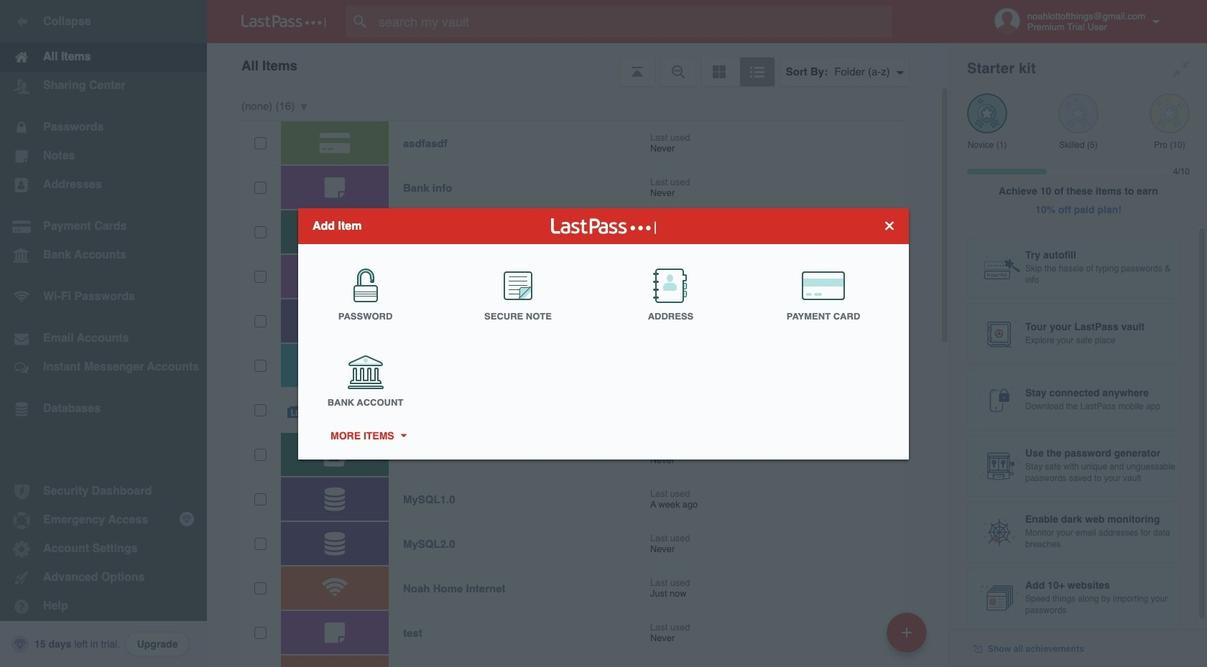 Task type: describe. For each thing, give the bounding box(es) containing it.
new item image
[[902, 628, 912, 638]]

caret right image
[[398, 434, 408, 438]]

search my vault text field
[[346, 6, 921, 37]]



Task type: vqa. For each thing, say whether or not it's contained in the screenshot.
New item element
no



Task type: locate. For each thing, give the bounding box(es) containing it.
vault options navigation
[[207, 43, 950, 86]]

new item navigation
[[882, 609, 936, 668]]

lastpass image
[[241, 15, 326, 28]]

dialog
[[298, 208, 909, 460]]

main navigation navigation
[[0, 0, 207, 668]]

Search search field
[[346, 6, 921, 37]]



